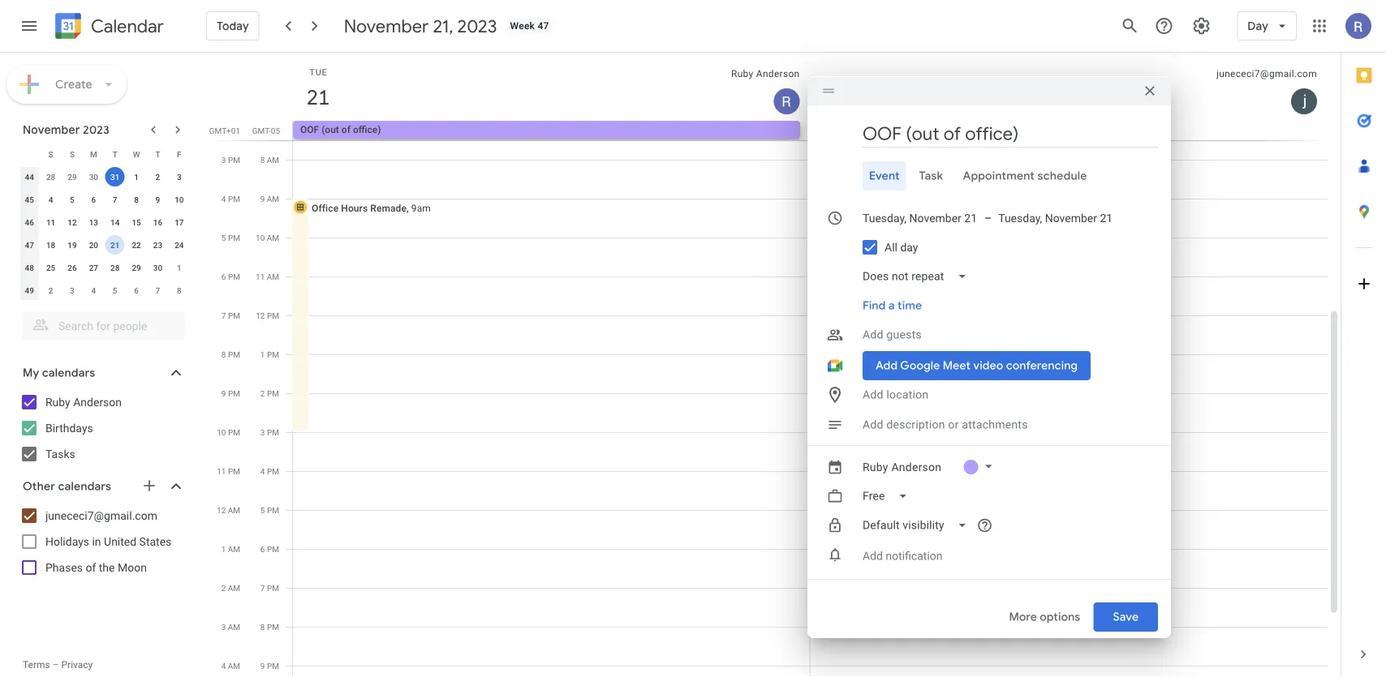 Task type: locate. For each thing, give the bounding box(es) containing it.
9am
[[411, 203, 431, 214]]

0 horizontal spatial ruby
[[45, 396, 70, 409]]

1 down '12 am'
[[221, 545, 226, 554]]

2 vertical spatial ruby anderson
[[863, 461, 942, 474]]

the
[[99, 561, 115, 575]]

1
[[134, 172, 139, 182], [177, 263, 182, 273], [260, 350, 265, 360], [221, 545, 226, 554]]

anderson down my calendars dropdown button
[[73, 396, 122, 409]]

1 vertical spatial junececi7@gmail.com
[[45, 509, 157, 523]]

t right the w
[[155, 149, 160, 159]]

am down the 1 am on the bottom
[[228, 584, 240, 593]]

phases of the moon
[[45, 561, 147, 575]]

1 vertical spatial of
[[86, 561, 96, 575]]

17
[[175, 218, 184, 227]]

appointment schedule button
[[957, 162, 1094, 191]]

0 vertical spatial ruby
[[731, 68, 754, 80]]

1 horizontal spatial 28
[[110, 263, 120, 273]]

row group
[[19, 166, 190, 302]]

0 vertical spatial calendars
[[42, 366, 95, 381]]

1 horizontal spatial 11
[[217, 467, 226, 476]]

1 vertical spatial 21
[[110, 240, 120, 250]]

add notification button
[[856, 537, 949, 576]]

event
[[869, 169, 900, 183]]

2 row from the top
[[19, 166, 190, 188]]

0 horizontal spatial 11
[[46, 218, 55, 227]]

junececi7@gmail.com
[[1217, 68, 1317, 80], [45, 509, 157, 523]]

december 3 element
[[62, 281, 82, 300]]

1 horizontal spatial 7 pm
[[260, 584, 279, 593]]

week 47
[[510, 20, 549, 32]]

am down 9 am
[[267, 233, 279, 243]]

december 2 element
[[41, 281, 61, 300]]

05
[[271, 126, 280, 136]]

12 inside 12 element
[[68, 218, 77, 227]]

oof (out of office) row
[[286, 121, 1341, 140]]

12 for 12 am
[[217, 506, 226, 515]]

2 am
[[221, 584, 240, 593]]

anderson up oof (out of office) row
[[756, 68, 800, 80]]

terms link
[[23, 660, 50, 671]]

pm up 2 pm
[[267, 350, 279, 360]]

s up october 28 element
[[48, 149, 53, 159]]

0 horizontal spatial tab list
[[821, 162, 1158, 191]]

1 horizontal spatial tab list
[[1342, 53, 1386, 632]]

am for 12 am
[[228, 506, 240, 515]]

0 horizontal spatial 30
[[89, 172, 98, 182]]

m
[[90, 149, 97, 159]]

2 horizontal spatial ruby anderson
[[863, 461, 942, 474]]

october 30 element
[[84, 167, 103, 187]]

30 for october 30 element
[[89, 172, 98, 182]]

pm left 1 pm
[[228, 350, 240, 360]]

4 row from the top
[[19, 211, 190, 234]]

2 horizontal spatial 12
[[256, 311, 265, 321]]

0 horizontal spatial 28
[[46, 172, 55, 182]]

3 right 10 pm
[[260, 428, 265, 438]]

5 left december 6 element
[[113, 286, 117, 295]]

office)
[[353, 124, 381, 136]]

junececi7@gmail.com up the in
[[45, 509, 157, 523]]

0 horizontal spatial 7 pm
[[221, 311, 240, 321]]

1 horizontal spatial ruby
[[731, 68, 754, 80]]

1 vertical spatial anderson
[[73, 396, 122, 409]]

12
[[68, 218, 77, 227], [256, 311, 265, 321], [217, 506, 226, 515]]

0 vertical spatial 3 pm
[[221, 155, 240, 165]]

0 vertical spatial 21
[[306, 84, 329, 111]]

28 right the "27" element
[[110, 263, 120, 273]]

4 pm left 9 am
[[221, 194, 240, 204]]

calendar heading
[[88, 15, 164, 38]]

am up the 1 am on the bottom
[[228, 506, 240, 515]]

row containing 48
[[19, 257, 190, 279]]

add for add location
[[863, 388, 884, 402]]

1 vertical spatial 47
[[25, 240, 34, 250]]

48
[[25, 263, 34, 273]]

– right the terms
[[52, 660, 59, 671]]

1 vertical spatial 11
[[256, 272, 265, 282]]

add
[[863, 328, 884, 342], [863, 388, 884, 402], [863, 418, 884, 432], [863, 550, 883, 563]]

1 vertical spatial 3 pm
[[260, 428, 279, 438]]

1 horizontal spatial 9 pm
[[260, 662, 279, 671]]

october 31, today element
[[105, 167, 125, 187]]

office hours remade , 9am
[[312, 203, 431, 214]]

find a time
[[863, 299, 922, 313]]

s
[[48, 149, 53, 159], [70, 149, 75, 159]]

am up 2 am
[[228, 545, 240, 554]]

am for 9 am
[[267, 194, 279, 204]]

1 vertical spatial ruby
[[45, 396, 70, 409]]

10 up "11 am"
[[256, 233, 265, 243]]

30
[[89, 172, 98, 182], [153, 263, 162, 273]]

row containing 49
[[19, 279, 190, 302]]

row containing s
[[19, 143, 190, 166]]

pm right 11 pm
[[267, 467, 279, 476]]

tue
[[309, 67, 328, 77]]

9 inside "row"
[[156, 195, 160, 205]]

december 5 element
[[105, 281, 125, 300]]

0 horizontal spatial s
[[48, 149, 53, 159]]

21
[[306, 84, 329, 111], [110, 240, 120, 250]]

23
[[153, 240, 162, 250]]

27 element
[[84, 258, 103, 278]]

21 right 20 element
[[110, 240, 120, 250]]

5 up 12 element
[[70, 195, 75, 205]]

0 horizontal spatial junececi7@gmail.com
[[45, 509, 157, 523]]

5 pm left 10 am
[[221, 233, 240, 243]]

in
[[92, 535, 101, 549]]

2 down the 1 am on the bottom
[[221, 584, 226, 593]]

15
[[132, 218, 141, 227]]

am down 05
[[267, 155, 279, 165]]

2
[[156, 172, 160, 182], [48, 286, 53, 295], [260, 389, 265, 399], [221, 584, 226, 593]]

5 pm
[[221, 233, 240, 243], [260, 506, 279, 515]]

anderson
[[756, 68, 800, 80], [73, 396, 122, 409], [892, 461, 942, 474]]

of
[[342, 124, 351, 136], [86, 561, 96, 575]]

20
[[89, 240, 98, 250]]

1 horizontal spatial 4 pm
[[260, 467, 279, 476]]

anderson inside 21 column header
[[756, 68, 800, 80]]

pm left 9 am
[[228, 194, 240, 204]]

2 for december 2 element
[[48, 286, 53, 295]]

7
[[113, 195, 117, 205], [156, 286, 160, 295], [221, 311, 226, 321], [260, 584, 265, 593]]

0 horizontal spatial anderson
[[73, 396, 122, 409]]

states
[[139, 535, 172, 549]]

am for 10 am
[[267, 233, 279, 243]]

29 element
[[127, 258, 146, 278]]

0 vertical spatial 10
[[175, 195, 184, 205]]

5
[[70, 195, 75, 205], [221, 233, 226, 243], [113, 286, 117, 295], [260, 506, 265, 515]]

1 horizontal spatial ruby anderson
[[731, 68, 800, 80]]

add down find
[[863, 328, 884, 342]]

pm down 2 pm
[[267, 428, 279, 438]]

6 left december 7 element
[[134, 286, 139, 295]]

2 vertical spatial anderson
[[892, 461, 942, 474]]

47
[[538, 20, 549, 32], [25, 240, 34, 250]]

4 add from the top
[[863, 550, 883, 563]]

4 am
[[221, 662, 240, 671]]

3
[[221, 155, 226, 165], [177, 172, 182, 182], [70, 286, 75, 295], [260, 428, 265, 438], [221, 623, 226, 632]]

1 vertical spatial 5 pm
[[260, 506, 279, 515]]

10
[[175, 195, 184, 205], [256, 233, 265, 243], [217, 428, 226, 438]]

1 horizontal spatial of
[[342, 124, 351, 136]]

47 right week
[[538, 20, 549, 32]]

ruby anderson inside 21 column header
[[731, 68, 800, 80]]

week
[[510, 20, 535, 32]]

1 vertical spatial 12
[[256, 311, 265, 321]]

11 down 10 am
[[256, 272, 265, 282]]

1 horizontal spatial 29
[[132, 263, 141, 273]]

1 horizontal spatial 10
[[217, 428, 226, 438]]

10 up 11 pm
[[217, 428, 226, 438]]

am for 3 am
[[228, 623, 240, 632]]

junececi7@gmail.com inside other calendars list
[[45, 509, 157, 523]]

row group inside november 2023 grid
[[19, 166, 190, 302]]

4 right 11 pm
[[260, 467, 265, 476]]

12 pm
[[256, 311, 279, 321]]

other calendars list
[[3, 503, 201, 581]]

1 vertical spatial calendars
[[58, 480, 111, 494]]

14
[[110, 218, 120, 227]]

0 vertical spatial of
[[342, 124, 351, 136]]

am for 11 am
[[267, 272, 279, 282]]

20 element
[[84, 235, 103, 255]]

add inside dropdown button
[[863, 328, 884, 342]]

0 horizontal spatial november
[[23, 123, 80, 137]]

pm right 2 am
[[267, 584, 279, 593]]

28
[[46, 172, 55, 182], [110, 263, 120, 273]]

28 right 44 at the left of the page
[[46, 172, 55, 182]]

calendar
[[91, 15, 164, 38]]

1 horizontal spatial 2023
[[457, 15, 497, 37]]

1 horizontal spatial 30
[[153, 263, 162, 273]]

11 inside 11 element
[[46, 218, 55, 227]]

w
[[133, 149, 140, 159]]

21 grid
[[208, 53, 1341, 678]]

add left location
[[863, 388, 884, 402]]

End date text field
[[999, 209, 1114, 228]]

ruby inside 21 column header
[[731, 68, 754, 80]]

row group containing 44
[[19, 166, 190, 302]]

29 right 28 element
[[132, 263, 141, 273]]

notification
[[886, 550, 943, 563]]

8 pm left 1 pm
[[221, 350, 240, 360]]

8 down gmt-
[[260, 155, 265, 165]]

calendars down tasks
[[58, 480, 111, 494]]

3 add from the top
[[863, 418, 884, 432]]

24 element
[[170, 235, 189, 255]]

add left notification
[[863, 550, 883, 563]]

0 horizontal spatial 47
[[25, 240, 34, 250]]

ruby anderson up oof (out of office) row
[[731, 68, 800, 80]]

0 vertical spatial 11
[[46, 218, 55, 227]]

row
[[19, 143, 190, 166], [19, 166, 190, 188], [19, 188, 190, 211], [19, 211, 190, 234], [19, 234, 190, 257], [19, 257, 190, 279], [19, 279, 190, 302]]

29
[[68, 172, 77, 182], [132, 263, 141, 273]]

10 am
[[256, 233, 279, 243]]

0 horizontal spatial of
[[86, 561, 96, 575]]

21,
[[433, 15, 453, 37]]

0 vertical spatial 30
[[89, 172, 98, 182]]

11 up '12 am'
[[217, 467, 226, 476]]

19 element
[[62, 235, 82, 255]]

1 add from the top
[[863, 328, 884, 342]]

november 21, 2023
[[344, 15, 497, 37]]

junececi7@gmail.com down day popup button
[[1217, 68, 1317, 80]]

terms – privacy
[[23, 660, 93, 671]]

0 vertical spatial anderson
[[756, 68, 800, 80]]

of right the (out
[[342, 124, 351, 136]]

3 row from the top
[[19, 188, 190, 211]]

49
[[25, 286, 34, 295]]

1 vertical spatial november
[[23, 123, 80, 137]]

november up october 28 element
[[23, 123, 80, 137]]

of inside button
[[342, 124, 351, 136]]

december 1 element
[[170, 258, 189, 278]]

of inside other calendars list
[[86, 561, 96, 575]]

1 down 12 pm
[[260, 350, 265, 360]]

november left 21,
[[344, 15, 429, 37]]

4
[[221, 194, 226, 204], [48, 195, 53, 205], [91, 286, 96, 295], [260, 467, 265, 476], [221, 662, 226, 671]]

10 for 10
[[175, 195, 184, 205]]

4 pm
[[221, 194, 240, 204], [260, 467, 279, 476]]

1 row from the top
[[19, 143, 190, 166]]

0 vertical spatial 28
[[46, 172, 55, 182]]

2 horizontal spatial 10
[[256, 233, 265, 243]]

2 vertical spatial 11
[[217, 467, 226, 476]]

7 pm right 2 am
[[260, 584, 279, 593]]

1 vertical spatial 7 pm
[[260, 584, 279, 593]]

None field
[[856, 262, 980, 291], [856, 482, 921, 511], [856, 511, 980, 541], [856, 262, 980, 291], [856, 482, 921, 511], [856, 511, 980, 541]]

0 vertical spatial 12
[[68, 218, 77, 227]]

0 horizontal spatial t
[[113, 149, 117, 159]]

10 up 17
[[175, 195, 184, 205]]

5 inside december 5 element
[[113, 286, 117, 295]]

attachments
[[962, 418, 1028, 432]]

10 inside "row"
[[175, 195, 184, 205]]

None search field
[[0, 305, 201, 341]]

8 pm right 3 am
[[260, 623, 279, 632]]

1 horizontal spatial 5 pm
[[260, 506, 279, 515]]

12 for 12
[[68, 218, 77, 227]]

12 down "11 am"
[[256, 311, 265, 321]]

0 horizontal spatial 8 pm
[[221, 350, 240, 360]]

calendars right my
[[42, 366, 95, 381]]

11 for 11 pm
[[217, 467, 226, 476]]

–
[[985, 212, 992, 225], [52, 660, 59, 671]]

ruby anderson
[[731, 68, 800, 80], [45, 396, 122, 409], [863, 461, 942, 474]]

tab list
[[1342, 53, 1386, 632], [821, 162, 1158, 191]]

pm left 2 pm
[[228, 389, 240, 399]]

1 horizontal spatial –
[[985, 212, 992, 225]]

10 element
[[170, 190, 189, 209]]

0 vertical spatial november
[[344, 15, 429, 37]]

1 horizontal spatial 12
[[217, 506, 226, 515]]

1 vertical spatial 30
[[153, 263, 162, 273]]

pm right '12 am'
[[267, 506, 279, 515]]

2 left december 3 element
[[48, 286, 53, 295]]

7 pm left 12 pm
[[221, 311, 240, 321]]

description
[[887, 418, 945, 432]]

2023 up m at the left top of page
[[83, 123, 110, 137]]

1 horizontal spatial t
[[155, 149, 160, 159]]

0 vertical spatial 9 pm
[[221, 389, 240, 399]]

1 horizontal spatial 3 pm
[[260, 428, 279, 438]]

2023
[[457, 15, 497, 37], [83, 123, 110, 137]]

0 vertical spatial 8 pm
[[221, 350, 240, 360]]

find
[[863, 299, 886, 313]]

ruby anderson inside my calendars list
[[45, 396, 122, 409]]

2 horizontal spatial ruby
[[863, 461, 889, 474]]

12 for 12 pm
[[256, 311, 265, 321]]

row containing 46
[[19, 211, 190, 234]]

1 vertical spatial –
[[52, 660, 59, 671]]

my calendars button
[[3, 360, 201, 386]]

my calendars list
[[3, 390, 201, 468]]

1 vertical spatial 2023
[[83, 123, 110, 137]]

2023 right 21,
[[457, 15, 497, 37]]

1 horizontal spatial 21
[[306, 84, 329, 111]]

Search for people text field
[[32, 312, 175, 341]]

8
[[260, 155, 265, 165], [134, 195, 139, 205], [177, 286, 182, 295], [221, 350, 226, 360], [260, 623, 265, 632]]

1 horizontal spatial s
[[70, 149, 75, 159]]

0 vertical spatial 7 pm
[[221, 311, 240, 321]]

am for 1 am
[[228, 545, 240, 554]]

add for add description or attachments
[[863, 418, 884, 432]]

1 vertical spatial 28
[[110, 263, 120, 273]]

1 vertical spatial 29
[[132, 263, 141, 273]]

21 column header
[[293, 53, 811, 121]]

1 vertical spatial 10
[[256, 233, 265, 243]]

december 6 element
[[127, 281, 146, 300]]

9 left 10 element
[[156, 195, 160, 205]]

0 horizontal spatial 9 pm
[[221, 389, 240, 399]]

1 horizontal spatial anderson
[[756, 68, 800, 80]]

event button
[[863, 162, 907, 191]]

2 vertical spatial 12
[[217, 506, 226, 515]]

18 element
[[41, 235, 61, 255]]

7 pm
[[221, 311, 240, 321], [260, 584, 279, 593]]

– down appointment
[[985, 212, 992, 225]]

12 right 11 element
[[68, 218, 77, 227]]

2 vertical spatial 10
[[217, 428, 226, 438]]

t left the w
[[113, 149, 117, 159]]

0 vertical spatial junececi7@gmail.com
[[1217, 68, 1317, 80]]

30 for 30 element
[[153, 263, 162, 273]]

2 add from the top
[[863, 388, 884, 402]]

9 pm
[[221, 389, 240, 399], [260, 662, 279, 671]]

0 vertical spatial 6 pm
[[221, 272, 240, 282]]

of left the
[[86, 561, 96, 575]]

0 horizontal spatial 21
[[110, 240, 120, 250]]

add inside button
[[863, 550, 883, 563]]

4 right 10 element
[[221, 194, 226, 204]]

pm left 10 am
[[228, 233, 240, 243]]

add description or attachments
[[863, 418, 1028, 432]]

am up 12 pm
[[267, 272, 279, 282]]

anderson down 'description'
[[892, 461, 942, 474]]

5 pm right '12 am'
[[260, 506, 279, 515]]

11 am
[[256, 272, 279, 282]]

Add title text field
[[863, 122, 1158, 146]]

7 row from the top
[[19, 279, 190, 302]]

21 inside cell
[[110, 240, 120, 250]]

1 right 30 element
[[177, 263, 182, 273]]

0 horizontal spatial 6 pm
[[221, 272, 240, 282]]

october 29 element
[[62, 167, 82, 187]]

3 down gmt+01
[[221, 155, 226, 165]]

1 for 1 am
[[221, 545, 226, 554]]

november
[[344, 15, 429, 37], [23, 123, 80, 137]]

6 right the 1 am on the bottom
[[260, 545, 265, 554]]

21 inside column header
[[306, 84, 329, 111]]

0 horizontal spatial 10
[[175, 195, 184, 205]]

ruby inside my calendars list
[[45, 396, 70, 409]]

0 horizontal spatial 29
[[68, 172, 77, 182]]

schedule
[[1038, 169, 1087, 183]]

0 vertical spatial ruby anderson
[[731, 68, 800, 80]]

1 horizontal spatial 6 pm
[[260, 545, 279, 554]]

am down 3 am
[[228, 662, 240, 671]]

add for add guests
[[863, 328, 884, 342]]

11 right the 46
[[46, 218, 55, 227]]

5 row from the top
[[19, 234, 190, 257]]

ruby anderson down 'description'
[[863, 461, 942, 474]]

31 cell
[[104, 166, 126, 188]]

am down 2 am
[[228, 623, 240, 632]]

0 vertical spatial 5 pm
[[221, 233, 240, 243]]

0 horizontal spatial 12
[[68, 218, 77, 227]]

hours
[[341, 203, 368, 214]]

6 row from the top
[[19, 257, 190, 279]]

1 horizontal spatial 8 pm
[[260, 623, 279, 632]]

calendars for other calendars
[[58, 480, 111, 494]]

26
[[68, 263, 77, 273]]

4 pm right 11 pm
[[260, 467, 279, 476]]

23 element
[[148, 235, 168, 255]]

pm down 10 pm
[[228, 467, 240, 476]]



Task type: vqa. For each thing, say whether or not it's contained in the screenshot.
gmt-05 on the top left of page
yes



Task type: describe. For each thing, give the bounding box(es) containing it.
2 s from the left
[[70, 149, 75, 159]]

today
[[217, 19, 249, 33]]

9 right 4 am
[[260, 662, 265, 671]]

or
[[948, 418, 959, 432]]

(out
[[322, 124, 339, 136]]

28 for 28 element
[[110, 263, 120, 273]]

2 pm
[[260, 389, 279, 399]]

8 left 1 pm
[[221, 350, 226, 360]]

8 right december 7 element
[[177, 286, 182, 295]]

4 right 45
[[48, 195, 53, 205]]

8 am
[[260, 155, 279, 165]]

3 down 2 am
[[221, 623, 226, 632]]

5 left 10 am
[[221, 233, 226, 243]]

calendars for my calendars
[[42, 366, 95, 381]]

25 element
[[41, 258, 61, 278]]

all
[[885, 241, 898, 254]]

add location
[[863, 388, 929, 402]]

2 vertical spatial ruby
[[863, 461, 889, 474]]

28 for october 28 element
[[46, 172, 55, 182]]

10 for 10 pm
[[217, 428, 226, 438]]

0 vertical spatial 47
[[538, 20, 549, 32]]

11 for 11
[[46, 218, 55, 227]]

pm up 11 pm
[[228, 428, 240, 438]]

moon
[[118, 561, 147, 575]]

1 for december 1 element
[[177, 263, 182, 273]]

0 horizontal spatial 2023
[[83, 123, 110, 137]]

12 am
[[217, 506, 240, 515]]

pm down 1 pm
[[267, 389, 279, 399]]

8 right 3 am
[[260, 623, 265, 632]]

1 am
[[221, 545, 240, 554]]

13
[[89, 218, 98, 227]]

11 pm
[[217, 467, 240, 476]]

am for 8 am
[[267, 155, 279, 165]]

terms
[[23, 660, 50, 671]]

17 element
[[170, 213, 189, 232]]

30 element
[[148, 258, 168, 278]]

privacy
[[61, 660, 93, 671]]

5 right '12 am'
[[260, 506, 265, 515]]

am for 2 am
[[228, 584, 240, 593]]

a
[[889, 299, 895, 313]]

7 left 12 pm
[[221, 311, 226, 321]]

1 pm
[[260, 350, 279, 360]]

my
[[23, 366, 39, 381]]

day
[[901, 241, 918, 254]]

0 vertical spatial 4 pm
[[221, 194, 240, 204]]

other calendars
[[23, 480, 111, 494]]

7 down october 31, today "element"
[[113, 195, 117, 205]]

november 2023
[[23, 123, 110, 137]]

1 vertical spatial 4 pm
[[260, 467, 279, 476]]

birthdays
[[45, 422, 93, 435]]

office
[[312, 203, 339, 214]]

1 vertical spatial 8 pm
[[260, 623, 279, 632]]

guests
[[887, 328, 922, 342]]

22
[[132, 240, 141, 250]]

gmt-05
[[252, 126, 280, 136]]

october 28 element
[[41, 167, 61, 187]]

tab list containing event
[[821, 162, 1158, 191]]

10 for 10 am
[[256, 233, 265, 243]]

27
[[89, 263, 98, 273]]

other calendars button
[[3, 474, 201, 500]]

9 am
[[260, 194, 279, 204]]

3 am
[[221, 623, 240, 632]]

,
[[407, 203, 409, 214]]

to element
[[985, 212, 992, 225]]

gmt-
[[252, 126, 271, 136]]

december 8 element
[[170, 281, 189, 300]]

16 element
[[148, 213, 168, 232]]

holidays
[[45, 535, 89, 549]]

pm down gmt+01
[[228, 155, 240, 165]]

other
[[23, 480, 55, 494]]

12 element
[[62, 213, 82, 232]]

26 element
[[62, 258, 82, 278]]

today button
[[206, 6, 260, 45]]

am for 4 am
[[228, 662, 240, 671]]

9 up 10 pm
[[221, 389, 226, 399]]

time
[[898, 299, 922, 313]]

united
[[104, 535, 137, 549]]

calendar element
[[52, 10, 164, 45]]

4 left december 5 element
[[91, 286, 96, 295]]

11 element
[[41, 213, 61, 232]]

add other calendars image
[[141, 478, 157, 494]]

holidays in united states
[[45, 535, 172, 549]]

28 element
[[105, 258, 125, 278]]

21 element
[[105, 235, 125, 255]]

add notification
[[863, 550, 943, 563]]

appointment schedule
[[963, 169, 1087, 183]]

tasks
[[45, 448, 75, 461]]

location
[[887, 388, 929, 402]]

day
[[1248, 19, 1269, 33]]

december 7 element
[[148, 281, 168, 300]]

task button
[[913, 162, 950, 191]]

pm left 12 pm
[[228, 311, 240, 321]]

add guests
[[863, 328, 922, 342]]

all day
[[885, 241, 918, 254]]

Start date text field
[[863, 209, 978, 228]]

add for add notification
[[863, 550, 883, 563]]

junececi7@gmail.com inside 21 grid
[[1217, 68, 1317, 80]]

1 vertical spatial 6 pm
[[260, 545, 279, 554]]

13 element
[[84, 213, 103, 232]]

appointment
[[963, 169, 1035, 183]]

november 2023 grid
[[15, 143, 190, 302]]

1 right october 31, today "element"
[[134, 172, 139, 182]]

11 for 11 am
[[256, 272, 265, 282]]

1 s from the left
[[48, 149, 53, 159]]

2 for 2 pm
[[260, 389, 265, 399]]

19
[[68, 240, 77, 250]]

tuesday, november 21 element
[[300, 79, 337, 116]]

6 up 13 element
[[91, 195, 96, 205]]

pm right 3 am
[[267, 623, 279, 632]]

4 down 3 am
[[221, 662, 226, 671]]

15 element
[[127, 213, 146, 232]]

november for november 21, 2023
[[344, 15, 429, 37]]

row containing 44
[[19, 166, 190, 188]]

december 4 element
[[84, 281, 103, 300]]

2 t from the left
[[155, 149, 160, 159]]

day button
[[1237, 6, 1297, 45]]

remade
[[370, 203, 407, 214]]

3 left december 4 element
[[70, 286, 75, 295]]

pm up 1 pm
[[267, 311, 279, 321]]

8 up 15 element
[[134, 195, 139, 205]]

0 vertical spatial –
[[985, 212, 992, 225]]

tue 21
[[306, 67, 329, 111]]

find a time button
[[856, 291, 929, 321]]

7 left the december 8 element
[[156, 286, 160, 295]]

6 left "11 am"
[[221, 272, 226, 282]]

add guests button
[[856, 321, 1158, 350]]

0 horizontal spatial –
[[52, 660, 59, 671]]

0 horizontal spatial 5 pm
[[221, 233, 240, 243]]

settings menu image
[[1192, 16, 1211, 36]]

31
[[110, 172, 120, 182]]

f
[[177, 149, 181, 159]]

0 vertical spatial 2023
[[457, 15, 497, 37]]

november for november 2023
[[23, 123, 80, 137]]

46
[[25, 218, 34, 227]]

18
[[46, 240, 55, 250]]

21 cell
[[104, 234, 126, 257]]

oof (out of office)
[[300, 124, 381, 136]]

row containing 47
[[19, 234, 190, 257]]

22 element
[[127, 235, 146, 255]]

25
[[46, 263, 55, 273]]

2 for 2 am
[[221, 584, 226, 593]]

anderson inside my calendars list
[[73, 396, 122, 409]]

24
[[175, 240, 184, 250]]

3 down the f
[[177, 172, 182, 182]]

14 element
[[105, 213, 125, 232]]

privacy link
[[61, 660, 93, 671]]

pm right the 1 am on the bottom
[[267, 545, 279, 554]]

16
[[153, 218, 162, 227]]

oof
[[300, 124, 319, 136]]

phases
[[45, 561, 83, 575]]

44
[[25, 172, 34, 182]]

create button
[[6, 65, 127, 104]]

29 for october 29 element
[[68, 172, 77, 182]]

2 horizontal spatial anderson
[[892, 461, 942, 474]]

pm left "11 am"
[[228, 272, 240, 282]]

45
[[25, 195, 34, 205]]

row containing 45
[[19, 188, 190, 211]]

7 right 2 am
[[260, 584, 265, 593]]

1 t from the left
[[113, 149, 117, 159]]

gmt+01
[[209, 126, 240, 136]]

2 right 31 cell
[[156, 172, 160, 182]]

9 up 10 am
[[260, 194, 265, 204]]

main drawer image
[[19, 16, 39, 36]]

pm right 4 am
[[267, 662, 279, 671]]

47 inside "row"
[[25, 240, 34, 250]]

29 for the 29 element
[[132, 263, 141, 273]]

1 for 1 pm
[[260, 350, 265, 360]]

10 pm
[[217, 428, 240, 438]]



